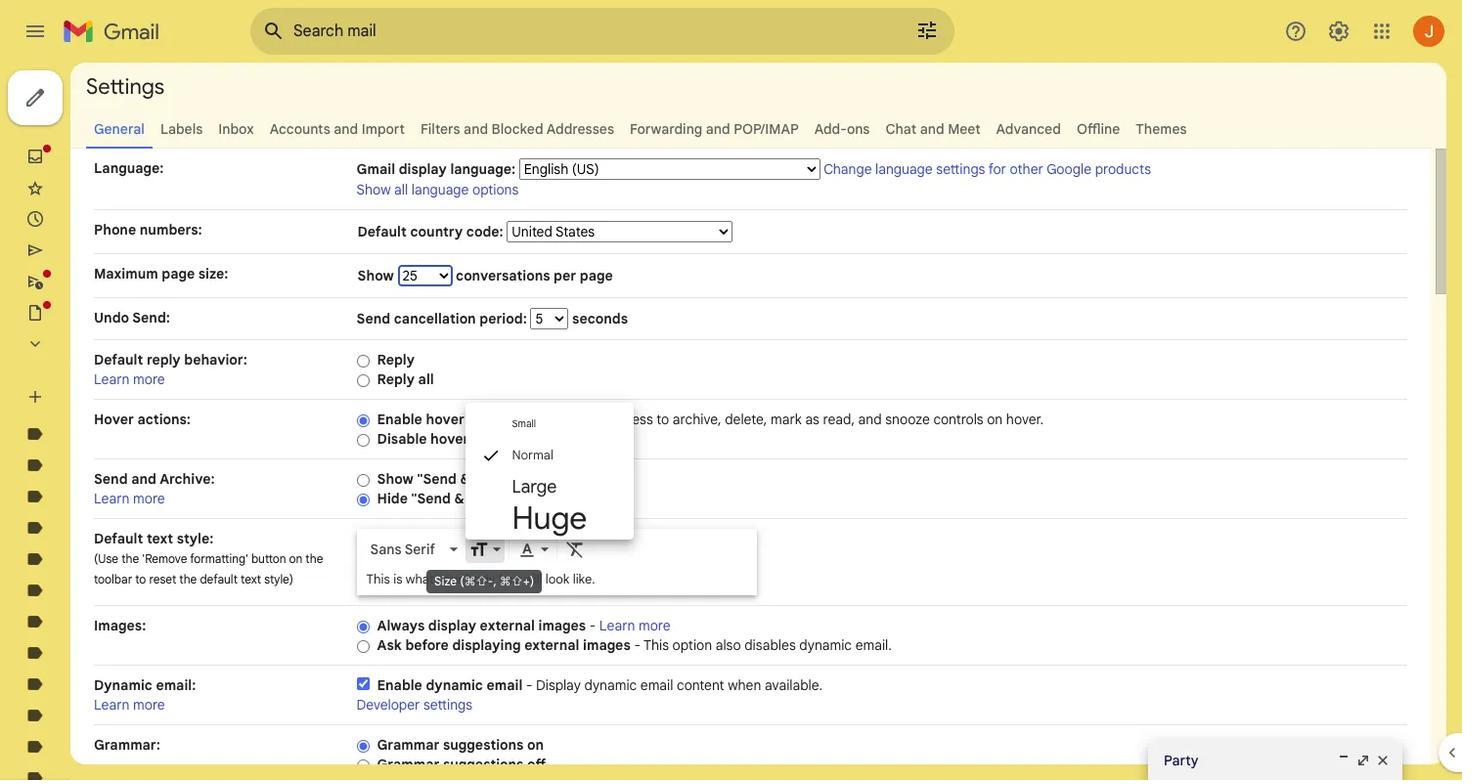 Task type: vqa. For each thing, say whether or not it's contained in the screenshot.
Cherish link
no



Task type: describe. For each thing, give the bounding box(es) containing it.
default
[[200, 572, 238, 587]]

change language settings for other google products link
[[824, 160, 1151, 178]]

change language settings for other google products
[[824, 160, 1151, 178]]

conversations per page
[[452, 267, 613, 285]]

ask before displaying external images - this option also disables dynamic email.
[[377, 637, 892, 654]]

Grammar suggestions on radio
[[357, 739, 369, 754]]

gmail image
[[63, 12, 169, 51]]

send for send and archive: learn more
[[94, 470, 128, 488]]

- left option
[[634, 637, 640, 654]]

available.
[[765, 677, 823, 694]]

settings inside enable dynamic email - display dynamic email content when available. developer settings
[[423, 696, 473, 714]]

accounts and import
[[270, 120, 405, 138]]

show for show all language options
[[357, 181, 391, 199]]

forwarding and pop/imap link
[[630, 120, 799, 138]]

add-
[[814, 120, 847, 138]]

0 horizontal spatial text
[[147, 530, 173, 548]]

size
[[434, 574, 457, 589]]

gmail
[[357, 160, 395, 178]]

0 vertical spatial this
[[366, 571, 390, 588]]

- inside enable dynamic email - display dynamic email content when available. developer settings
[[526, 677, 532, 694]]

cancellation
[[394, 310, 476, 328]]

hover.
[[1006, 411, 1044, 428]]

2 vertical spatial on
[[527, 736, 544, 754]]

mark
[[771, 411, 802, 428]]

snooze
[[885, 411, 930, 428]]

suggestions for off
[[443, 756, 524, 774]]

is
[[393, 571, 402, 588]]

actions for enable
[[468, 411, 517, 428]]

2 email from the left
[[640, 677, 673, 694]]

2 horizontal spatial on
[[987, 411, 1003, 428]]

general link
[[94, 120, 145, 138]]

sans serif option
[[366, 540, 446, 560]]

chat and meet link
[[885, 120, 981, 138]]

advanced
[[996, 120, 1061, 138]]

Reply radio
[[357, 354, 369, 369]]

will
[[524, 571, 542, 588]]

learn more link for reply
[[94, 371, 165, 388]]

hide "send & archive" button in reply
[[377, 490, 625, 508]]

products
[[1095, 160, 1151, 178]]

small
[[512, 418, 536, 431]]

toolbar
[[94, 572, 132, 587]]

reset
[[149, 572, 176, 587]]

button for hide "send & archive" button in reply
[[528, 490, 572, 508]]

option
[[672, 637, 712, 654]]

reply all
[[377, 371, 434, 388]]

numbers:
[[140, 221, 202, 239]]

0 horizontal spatial the
[[121, 552, 139, 566]]

learn inside default reply behavior: learn more
[[94, 371, 130, 388]]

access
[[610, 411, 653, 428]]

and for archive:
[[131, 470, 156, 488]]

size:
[[198, 265, 228, 283]]

formatting'
[[190, 552, 248, 566]]

your
[[437, 571, 463, 588]]

inbox link
[[218, 120, 254, 138]]

large
[[512, 477, 557, 498]]

behavior:
[[184, 351, 247, 369]]

and for blocked
[[464, 120, 488, 138]]

email.
[[855, 637, 892, 654]]

displaying
[[452, 637, 521, 654]]

disable
[[377, 430, 427, 448]]

settings image
[[1327, 20, 1351, 43]]

forwarding
[[630, 120, 702, 138]]

language:
[[450, 160, 516, 178]]

grammar for grammar suggestions off
[[377, 756, 439, 774]]

content
[[677, 677, 724, 694]]

enable dynamic email - display dynamic email content when available. developer settings
[[357, 677, 823, 714]]

in for show "send & archive" button in reply
[[581, 470, 594, 488]]

& for show
[[460, 470, 470, 488]]

and right read,
[[858, 411, 882, 428]]

always display external images - learn more
[[377, 617, 670, 635]]

before
[[405, 637, 449, 654]]

gmail display language:
[[357, 160, 516, 178]]

look
[[545, 571, 570, 588]]

read,
[[823, 411, 855, 428]]

always
[[377, 617, 425, 635]]

enable hover actions - quickly gain access to archive, delete, mark as read, and snooze controls on hover.
[[377, 411, 1044, 428]]

actions:
[[137, 411, 191, 428]]

hover for enable
[[426, 411, 464, 428]]

0 vertical spatial images
[[538, 617, 586, 635]]

display for always
[[428, 617, 476, 635]]

what
[[406, 571, 434, 588]]

more inside default reply behavior: learn more
[[133, 371, 165, 388]]

0 horizontal spatial language
[[412, 181, 469, 199]]

when
[[728, 677, 761, 694]]

themes
[[1136, 120, 1187, 138]]

0 horizontal spatial dynamic
[[426, 677, 483, 694]]

settings
[[86, 73, 164, 99]]

send for send cancellation period:
[[357, 310, 390, 328]]

‪(⌘⇧-
[[460, 574, 493, 589]]

2 horizontal spatial the
[[305, 552, 323, 566]]

in for hide "send & archive" button in reply
[[576, 490, 588, 508]]

show "send & archive" button in reply
[[377, 470, 631, 488]]

google
[[1047, 160, 1092, 178]]

seconds
[[569, 310, 628, 328]]

add-ons link
[[814, 120, 870, 138]]

archive" for show
[[473, 470, 530, 488]]

1 horizontal spatial dynamic
[[584, 677, 637, 694]]

learn inside dynamic email: learn more
[[94, 696, 130, 714]]

language:
[[94, 159, 164, 177]]

hide
[[377, 490, 408, 508]]

undo
[[94, 309, 129, 327]]

disable hover actions
[[377, 430, 522, 448]]

pop/imap
[[734, 120, 799, 138]]

body
[[466, 571, 495, 588]]

1 vertical spatial this
[[643, 637, 669, 654]]

default text style: (use the 'remove formatting' button on the toolbar to reset the default text style)
[[94, 530, 323, 587]]

email:
[[156, 677, 196, 694]]

undo send:
[[94, 309, 170, 327]]

and for pop/imap
[[706, 120, 730, 138]]

button inside default text style: (use the 'remove formatting' button on the toolbar to reset the default text style)
[[251, 552, 286, 566]]

learn up the ask before displaying external images - this option also disables dynamic email. at the bottom of the page
[[599, 617, 635, 635]]

,
[[493, 574, 497, 589]]

large menu
[[465, 403, 634, 540]]

archive,
[[673, 411, 721, 428]]

formatting options toolbar
[[362, 531, 751, 568]]

show all language options link
[[357, 181, 519, 199]]



Task type: locate. For each thing, give the bounding box(es) containing it.
pop out image
[[1356, 753, 1371, 769]]

0 horizontal spatial send
[[94, 470, 128, 488]]

1 horizontal spatial text
[[241, 572, 261, 587]]

"send for show
[[417, 470, 457, 488]]

display for gmail
[[399, 160, 447, 178]]

all for show
[[394, 181, 408, 199]]

navigation
[[0, 63, 235, 780]]

reply for reply all
[[377, 371, 415, 388]]

send up reply option
[[357, 310, 390, 328]]

labels
[[160, 120, 203, 138]]

search mail image
[[256, 14, 291, 49]]

code:
[[466, 223, 503, 241]]

sans serif
[[370, 541, 435, 559]]

actions
[[468, 411, 517, 428], [472, 430, 522, 448]]

remove formatting ‪(⌘\)‬ image
[[565, 540, 584, 560]]

minimize image
[[1336, 753, 1352, 769]]

send:
[[132, 309, 170, 327]]

offline link
[[1077, 120, 1120, 138]]

0 horizontal spatial this
[[366, 571, 390, 588]]

this
[[366, 571, 390, 588], [643, 637, 669, 654]]

Disable hover actions radio
[[357, 433, 369, 448]]

normal
[[512, 447, 554, 464]]

images down look in the bottom left of the page
[[538, 617, 586, 635]]

controls
[[933, 411, 984, 428]]

0 vertical spatial reply
[[147, 351, 181, 369]]

1 horizontal spatial this
[[643, 637, 669, 654]]

hover
[[94, 411, 134, 428]]

Ask before displaying external images radio
[[357, 639, 369, 654]]

accounts and import link
[[270, 120, 405, 138]]

& up hide "send & archive" button in reply
[[460, 470, 470, 488]]

hover
[[426, 411, 464, 428], [430, 430, 469, 448]]

actions for disable
[[472, 430, 522, 448]]

show all language options
[[357, 181, 519, 199]]

external down always display external images - learn more
[[524, 637, 579, 654]]

1 vertical spatial hover
[[430, 430, 469, 448]]

show for show "send & archive" button in reply
[[377, 470, 414, 488]]

reply right the reply all option
[[377, 371, 415, 388]]

hover for disable
[[430, 430, 469, 448]]

main menu image
[[23, 20, 47, 43]]

add-ons
[[814, 120, 870, 138]]

off
[[527, 756, 546, 774]]

0 vertical spatial show
[[357, 181, 391, 199]]

0 horizontal spatial page
[[162, 265, 195, 283]]

archive" for hide
[[468, 490, 525, 508]]

1 horizontal spatial to
[[657, 411, 669, 428]]

settings up grammar suggestions on
[[423, 696, 473, 714]]

2 grammar from the top
[[377, 756, 439, 774]]

language down gmail display language:
[[412, 181, 469, 199]]

display up before
[[428, 617, 476, 635]]

1 vertical spatial external
[[524, 637, 579, 654]]

0 vertical spatial display
[[399, 160, 447, 178]]

default for default reply behavior: learn more
[[94, 351, 143, 369]]

1 grammar from the top
[[377, 736, 439, 754]]

0 vertical spatial "send
[[417, 470, 457, 488]]

Always display external images radio
[[357, 620, 369, 635]]

default for default text style: (use the 'remove formatting' button on the toolbar to reset the default text style)
[[94, 530, 143, 548]]

accounts
[[270, 120, 330, 138]]

show down gmail
[[357, 181, 391, 199]]

Reply all radio
[[357, 373, 369, 388]]

1 vertical spatial &
[[454, 490, 464, 508]]

1 vertical spatial to
[[135, 572, 146, 587]]

phone
[[94, 221, 136, 239]]

default country code:
[[358, 223, 507, 241]]

dynamic up 'developer settings' link
[[426, 677, 483, 694]]

the right '(use'
[[121, 552, 139, 566]]

reply
[[147, 351, 181, 369], [597, 470, 631, 488], [591, 490, 625, 508]]

Show "Send & Archive" button in reply radio
[[357, 473, 369, 488]]

chat
[[885, 120, 916, 138]]

suggestions for on
[[443, 736, 524, 754]]

ons
[[847, 120, 870, 138]]

0 vertical spatial language
[[875, 160, 933, 178]]

2 suggestions from the top
[[443, 756, 524, 774]]

default inside default text style: (use the 'remove formatting' button on the toolbar to reset the default text style)
[[94, 530, 143, 548]]

1 vertical spatial enable
[[377, 677, 422, 694]]

2 vertical spatial button
[[251, 552, 286, 566]]

learn more link down dynamic on the bottom left of page
[[94, 696, 165, 714]]

default down undo
[[94, 351, 143, 369]]

2 enable from the top
[[377, 677, 422, 694]]

show for show
[[358, 267, 398, 285]]

offline
[[1077, 120, 1120, 138]]

learn more link up the ask before displaying external images - this option also disables dynamic email. at the bottom of the page
[[599, 617, 670, 635]]

"send
[[417, 470, 457, 488], [411, 490, 451, 508]]

and left archive:
[[131, 470, 156, 488]]

0 horizontal spatial email
[[487, 677, 523, 694]]

inbox
[[218, 120, 254, 138]]

to left "reset"
[[135, 572, 146, 587]]

learn down dynamic on the bottom left of page
[[94, 696, 130, 714]]

advanced search options image
[[908, 11, 947, 50]]

archive"
[[473, 470, 530, 488], [468, 490, 525, 508]]

phone numbers:
[[94, 221, 202, 239]]

import
[[362, 120, 405, 138]]

reply for hide "send & archive" button in reply
[[591, 490, 625, 508]]

enable for enable hover actions
[[377, 411, 422, 428]]

1 vertical spatial images
[[583, 637, 631, 654]]

None search field
[[250, 8, 955, 55]]

dynamic
[[799, 637, 852, 654], [426, 677, 483, 694], [584, 677, 637, 694]]

"send down "disable hover actions"
[[417, 470, 457, 488]]

archive" down show "send & archive" button in reply
[[468, 490, 525, 508]]

images
[[538, 617, 586, 635], [583, 637, 631, 654]]

1 reply from the top
[[377, 351, 415, 369]]

0 vertical spatial on
[[987, 411, 1003, 428]]

and left import
[[334, 120, 358, 138]]

chat and meet
[[885, 120, 981, 138]]

external up displaying
[[480, 617, 535, 635]]

on left hover. on the bottom right of the page
[[987, 411, 1003, 428]]

learn inside send and archive: learn more
[[94, 490, 130, 508]]

display up show all language options
[[399, 160, 447, 178]]

reply inside default reply behavior: learn more
[[147, 351, 181, 369]]

0 vertical spatial button
[[534, 470, 578, 488]]

0 vertical spatial in
[[581, 470, 594, 488]]

hover right disable
[[430, 430, 469, 448]]

learn up '(use'
[[94, 490, 130, 508]]

reply
[[377, 351, 415, 369], [377, 371, 415, 388]]

more down archive:
[[133, 490, 165, 508]]

grammar:
[[94, 736, 160, 754]]

1 vertical spatial language
[[412, 181, 469, 199]]

text left style)
[[241, 572, 261, 587]]

1 vertical spatial grammar
[[377, 756, 439, 774]]

email left the content
[[640, 677, 673, 694]]

grammar right the grammar suggestions off radio
[[377, 756, 439, 774]]

1 suggestions from the top
[[443, 736, 524, 754]]

1 horizontal spatial language
[[875, 160, 933, 178]]

1 vertical spatial send
[[94, 470, 128, 488]]

the
[[121, 552, 139, 566], [305, 552, 323, 566], [179, 572, 197, 587]]

show down default country code:
[[358, 267, 398, 285]]

reply for show "send & archive" button in reply
[[597, 470, 631, 488]]

2 vertical spatial show
[[377, 470, 414, 488]]

0 vertical spatial &
[[460, 470, 470, 488]]

0 vertical spatial settings
[[936, 160, 985, 178]]

default
[[358, 223, 407, 241], [94, 351, 143, 369], [94, 530, 143, 548]]

archive:
[[160, 470, 215, 488]]

learn up the hover
[[94, 371, 130, 388]]

and left the pop/imap
[[706, 120, 730, 138]]

0 vertical spatial grammar
[[377, 736, 439, 754]]

and inside send and archive: learn more
[[131, 470, 156, 488]]

meet
[[948, 120, 981, 138]]

on inside default text style: (use the 'remove formatting' button on the toolbar to reset the default text style)
[[289, 552, 303, 566]]

'remove
[[142, 552, 187, 566]]

learn more link
[[94, 371, 165, 388], [94, 490, 165, 508], [599, 617, 670, 635], [94, 696, 165, 714]]

2 reply from the top
[[377, 371, 415, 388]]

1 horizontal spatial on
[[527, 736, 544, 754]]

2 vertical spatial reply
[[591, 490, 625, 508]]

Enable hover actions radio
[[357, 414, 369, 428]]

enable
[[377, 411, 422, 428], [377, 677, 422, 694]]

0 vertical spatial all
[[394, 181, 408, 199]]

& for hide
[[454, 490, 464, 508]]

this left is
[[366, 571, 390, 588]]

per
[[554, 267, 576, 285]]

maximum
[[94, 265, 158, 283]]

enable up "developer"
[[377, 677, 422, 694]]

actions up "disable hover actions"
[[468, 411, 517, 428]]

quickly
[[530, 411, 576, 428]]

developer settings link
[[357, 696, 473, 714]]

grammar suggestions on
[[377, 736, 544, 754]]

grammar down 'developer settings' link
[[377, 736, 439, 754]]

1 vertical spatial on
[[289, 552, 303, 566]]

1 vertical spatial button
[[528, 490, 572, 508]]

serif
[[405, 541, 435, 559]]

0 vertical spatial actions
[[468, 411, 517, 428]]

default inside default reply behavior: learn more
[[94, 351, 143, 369]]

more
[[133, 371, 165, 388], [133, 490, 165, 508], [639, 617, 670, 635], [133, 696, 165, 714]]

more inside send and archive: learn more
[[133, 490, 165, 508]]

more up hover actions:
[[133, 371, 165, 388]]

suggestions up the grammar suggestions off
[[443, 736, 524, 754]]

gain
[[580, 411, 606, 428]]

send down the hover
[[94, 470, 128, 488]]

size ‪(⌘⇧-, ⌘⇧+)‬ tooltip
[[426, 560, 542, 603]]

0 vertical spatial reply
[[377, 351, 415, 369]]

default for default country code:
[[358, 223, 407, 241]]

2 horizontal spatial dynamic
[[799, 637, 852, 654]]

addresses
[[546, 120, 614, 138]]

settings left for
[[936, 160, 985, 178]]

1 vertical spatial all
[[418, 371, 434, 388]]

1 horizontal spatial send
[[357, 310, 390, 328]]

dynamic left email.
[[799, 637, 852, 654]]

and for import
[[334, 120, 358, 138]]

1 vertical spatial in
[[576, 490, 588, 508]]

&
[[460, 470, 470, 488], [454, 490, 464, 508]]

⌘⇧+)‬
[[500, 574, 534, 589]]

ask
[[377, 637, 402, 654]]

reply up formatting options 'toolbar'
[[591, 490, 625, 508]]

learn more link up hover actions:
[[94, 371, 165, 388]]

0 horizontal spatial to
[[135, 572, 146, 587]]

1 vertical spatial actions
[[472, 430, 522, 448]]

the right "reset"
[[179, 572, 197, 587]]

0 horizontal spatial all
[[394, 181, 408, 199]]

images up enable dynamic email - display dynamic email content when available. developer settings
[[583, 637, 631, 654]]

external
[[480, 617, 535, 635], [524, 637, 579, 654]]

1 vertical spatial "send
[[411, 490, 451, 508]]

the left sans
[[305, 552, 323, 566]]

Hide "Send & Archive" button in reply radio
[[357, 493, 369, 507]]

reply up reply all
[[377, 351, 415, 369]]

like.
[[573, 571, 595, 588]]

1 email from the left
[[487, 677, 523, 694]]

2 vertical spatial default
[[94, 530, 143, 548]]

and for meet
[[920, 120, 944, 138]]

grammar for grammar suggestions on
[[377, 736, 439, 754]]

archive" up hide "send & archive" button in reply
[[473, 470, 530, 488]]

1 horizontal spatial settings
[[936, 160, 985, 178]]

0 vertical spatial to
[[657, 411, 669, 428]]

and right filters
[[464, 120, 488, 138]]

actions up show "send & archive" button in reply
[[472, 430, 522, 448]]

forwarding and pop/imap
[[630, 120, 799, 138]]

other
[[1010, 160, 1043, 178]]

filters and blocked addresses
[[421, 120, 614, 138]]

1 vertical spatial archive"
[[468, 490, 525, 508]]

0 horizontal spatial on
[[289, 552, 303, 566]]

1 vertical spatial display
[[428, 617, 476, 635]]

"send right hide
[[411, 490, 451, 508]]

close image
[[1375, 753, 1391, 769]]

0 vertical spatial archive"
[[473, 470, 530, 488]]

advanced link
[[996, 120, 1061, 138]]

Grammar suggestions off radio
[[357, 759, 369, 773]]

reply down access
[[597, 470, 631, 488]]

more inside dynamic email: learn more
[[133, 696, 165, 714]]

all down gmail
[[394, 181, 408, 199]]

enable inside enable dynamic email - display dynamic email content when available. developer settings
[[377, 677, 422, 694]]

dynamic
[[94, 677, 152, 694]]

learn more link down archive:
[[94, 490, 165, 508]]

email down displaying
[[487, 677, 523, 694]]

text right ,
[[499, 571, 521, 588]]

button
[[534, 470, 578, 488], [528, 490, 572, 508], [251, 552, 286, 566]]

1 horizontal spatial all
[[418, 371, 434, 388]]

hover actions:
[[94, 411, 191, 428]]

0 horizontal spatial settings
[[423, 696, 473, 714]]

- left display
[[526, 677, 532, 694]]

on up the off
[[527, 736, 544, 754]]

1 horizontal spatial page
[[580, 267, 613, 285]]

reply for reply
[[377, 351, 415, 369]]

0 vertical spatial default
[[358, 223, 407, 241]]

dynamic down the ask before displaying external images - this option also disables dynamic email. at the bottom of the page
[[584, 677, 637, 694]]

learn more link for email:
[[94, 696, 165, 714]]

to inside default text style: (use the 'remove formatting' button on the toolbar to reset the default text style)
[[135, 572, 146, 587]]

button for show "send & archive" button in reply
[[534, 470, 578, 488]]

1 vertical spatial default
[[94, 351, 143, 369]]

style)
[[264, 572, 293, 587]]

1 horizontal spatial email
[[640, 677, 673, 694]]

suggestions down grammar suggestions on
[[443, 756, 524, 774]]

0 vertical spatial external
[[480, 617, 535, 635]]

more down dynamic on the bottom left of page
[[133, 696, 165, 714]]

support image
[[1284, 20, 1308, 43]]

conversations
[[456, 267, 550, 285]]

images:
[[94, 617, 146, 635]]

1 vertical spatial suggestions
[[443, 756, 524, 774]]

options
[[472, 181, 519, 199]]

2 horizontal spatial text
[[499, 571, 521, 588]]

this left option
[[643, 637, 669, 654]]

and right the chat
[[920, 120, 944, 138]]

0 vertical spatial enable
[[377, 411, 422, 428]]

hover up "disable hover actions"
[[426, 411, 464, 428]]

1 vertical spatial reply
[[377, 371, 415, 388]]

1 vertical spatial reply
[[597, 470, 631, 488]]

"send for hide
[[411, 490, 451, 508]]

- up the ask before displaying external images - this option also disables dynamic email. at the bottom of the page
[[590, 617, 596, 635]]

enable up disable
[[377, 411, 422, 428]]

display
[[399, 160, 447, 178], [428, 617, 476, 635]]

show up hide
[[377, 470, 414, 488]]

page left size:
[[162, 265, 195, 283]]

0 vertical spatial hover
[[426, 411, 464, 428]]

all for reply
[[418, 371, 434, 388]]

0 vertical spatial send
[[357, 310, 390, 328]]

more up the ask before displaying external images - this option also disables dynamic email. at the bottom of the page
[[639, 617, 670, 635]]

default left country
[[358, 223, 407, 241]]

1 vertical spatial settings
[[423, 696, 473, 714]]

0 vertical spatial suggestions
[[443, 736, 524, 754]]

enable for enable dynamic email
[[377, 677, 422, 694]]

themes link
[[1136, 120, 1187, 138]]

send cancellation period:
[[357, 310, 530, 328]]

language down the chat
[[875, 160, 933, 178]]

- left the quickly
[[521, 411, 527, 428]]

send inside send and archive: learn more
[[94, 470, 128, 488]]

text up ''remove'
[[147, 530, 173, 548]]

default up '(use'
[[94, 530, 143, 548]]

size ‪(⌘⇧-, ⌘⇧+)‬
[[434, 574, 534, 589]]

None checkbox
[[357, 678, 369, 690]]

1 horizontal spatial the
[[179, 572, 197, 587]]

1 vertical spatial show
[[358, 267, 398, 285]]

1 enable from the top
[[377, 411, 422, 428]]

to right access
[[657, 411, 669, 428]]

text
[[147, 530, 173, 548], [499, 571, 521, 588], [241, 572, 261, 587]]

Search mail text field
[[293, 22, 861, 41]]

on up style)
[[289, 552, 303, 566]]

all down cancellation
[[418, 371, 434, 388]]

language
[[875, 160, 933, 178], [412, 181, 469, 199]]

to
[[657, 411, 669, 428], [135, 572, 146, 587]]

page right per
[[580, 267, 613, 285]]

& down show "send & archive" button in reply
[[454, 490, 464, 508]]

reply down the send:
[[147, 351, 181, 369]]

learn more link for and
[[94, 490, 165, 508]]



